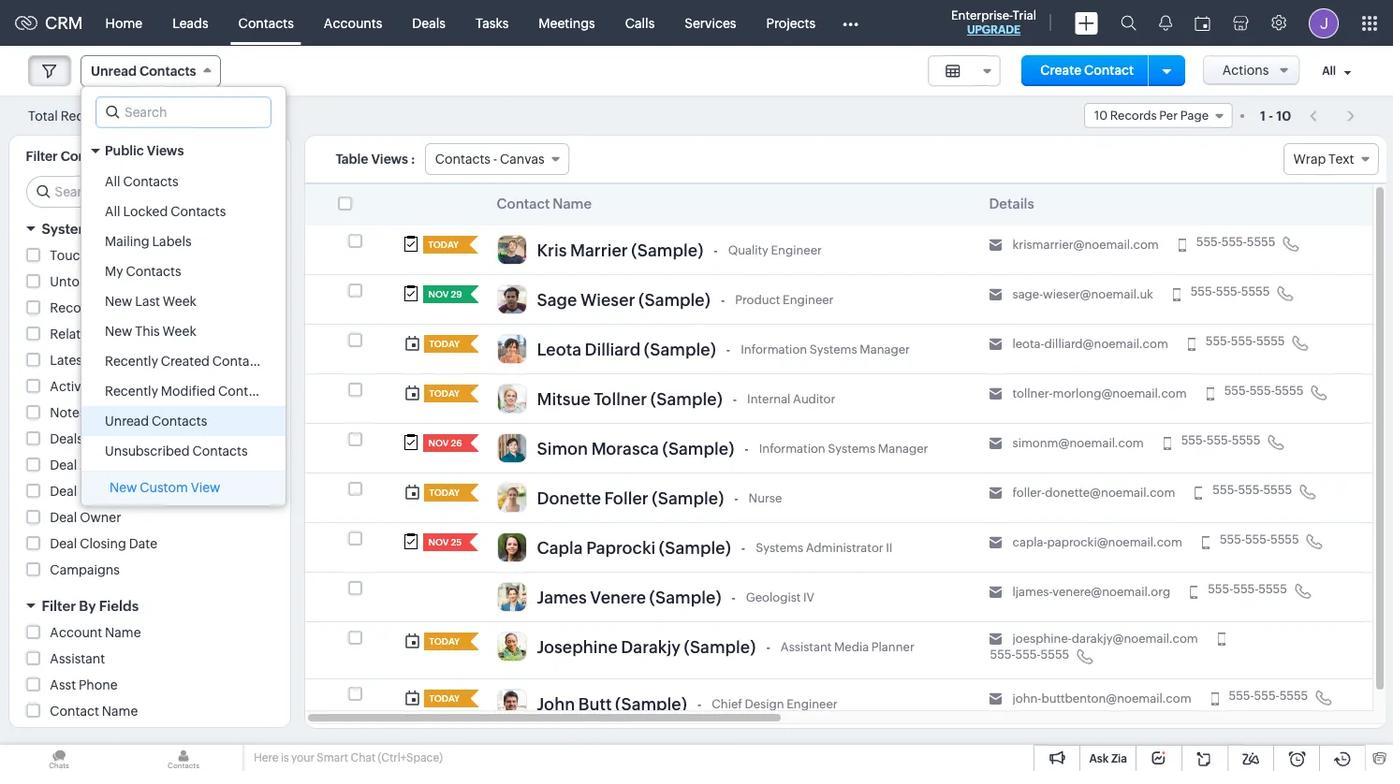 Task type: locate. For each thing, give the bounding box(es) containing it.
contacts right modified
[[218, 384, 274, 399]]

today for mitsue tollner (sample)
[[429, 389, 460, 399]]

media
[[835, 641, 869, 655]]

0 vertical spatial filter
[[26, 149, 58, 164]]

wrap text
[[1294, 152, 1355, 167]]

navigation
[[1301, 102, 1366, 129]]

1 canvas profile image image from the top
[[497, 235, 527, 265]]

1 vertical spatial systems
[[828, 442, 876, 456]]

(sample) up sage wieser (sample) at the top of page
[[632, 241, 704, 260]]

engineer right design
[[787, 698, 838, 712]]

(sample) for leota dilliard (sample)
[[644, 340, 716, 360]]

contact down asst phone
[[50, 704, 99, 719]]

1 horizontal spatial deals
[[412, 15, 446, 30]]

today link
[[423, 236, 461, 254], [424, 335, 462, 353], [424, 385, 462, 403], [424, 484, 462, 502], [424, 633, 462, 651], [424, 690, 462, 708]]

0 vertical spatial new
[[105, 294, 133, 309]]

venere@noemail.org
[[1053, 585, 1171, 599]]

simon
[[537, 439, 588, 459]]

engineer right product
[[783, 293, 834, 307]]

mailing labels option
[[81, 227, 286, 257]]

contacts inside contacts - canvas field
[[435, 152, 491, 167]]

details
[[990, 196, 1035, 212]]

planner
[[872, 641, 915, 655]]

0 vertical spatial unread
[[91, 64, 137, 79]]

week up 'recently created contacts' option at the left top of the page
[[163, 324, 196, 339]]

today link for john butt (sample)
[[424, 690, 462, 708]]

contact right "create"
[[1085, 63, 1134, 78]]

canvas profile image image left james on the left bottom
[[497, 583, 527, 613]]

2 vertical spatial new
[[110, 480, 137, 495]]

deal down deal stage
[[50, 510, 77, 525]]

deal for deal stage
[[50, 484, 77, 499]]

(sample) up chief
[[684, 638, 756, 658]]

1 horizontal spatial assistant
[[781, 641, 832, 655]]

1 horizontal spatial contact name
[[497, 196, 592, 212]]

home link
[[90, 0, 157, 45]]

0 horizontal spatial deals
[[50, 432, 83, 447]]

contacts
[[238, 15, 294, 30], [140, 64, 196, 79], [61, 149, 117, 164], [435, 152, 491, 167], [123, 174, 179, 189], [171, 204, 226, 219], [126, 264, 181, 279], [212, 354, 268, 369], [218, 384, 274, 399], [152, 414, 207, 429], [192, 444, 248, 459]]

signals image
[[1160, 15, 1173, 31]]

1 vertical spatial week
[[163, 324, 196, 339]]

1 vertical spatial contact name
[[50, 704, 138, 719]]

(sample) right paprocki
[[659, 539, 731, 558]]

dilliard@noemail.com
[[1045, 337, 1169, 351]]

(sample)
[[632, 241, 704, 260], [639, 290, 711, 310], [644, 340, 716, 360], [651, 390, 723, 409], [663, 439, 735, 459], [652, 489, 724, 509], [659, 539, 731, 558], [650, 588, 722, 608], [684, 638, 756, 658], [615, 695, 687, 715]]

search text field up public views dropdown button
[[96, 97, 271, 127]]

today link for donette foller (sample)
[[424, 484, 462, 502]]

information systems manager down 'auditor'
[[759, 442, 929, 456]]

all contacts
[[105, 174, 179, 189]]

7 icon_mail image from the top
[[990, 537, 1003, 550]]

new for new this week
[[105, 324, 133, 339]]

systems for leota dilliard (sample)
[[810, 343, 858, 357]]

1 vertical spatial deals
[[50, 432, 83, 447]]

canvas profile image image for capla paprocki (sample)
[[497, 533, 527, 563]]

6 icon_mail image from the top
[[990, 487, 1003, 501]]

signals element
[[1148, 0, 1184, 46]]

records up my contacts
[[106, 248, 157, 263]]

systems down 'auditor'
[[828, 442, 876, 456]]

new this week
[[105, 324, 196, 339]]

deal up deal stage
[[50, 458, 77, 473]]

icon_mail image left john-
[[990, 693, 1003, 707]]

nov left 26
[[429, 438, 449, 449]]

Other Modules field
[[831, 8, 871, 38]]

information down internal auditor
[[759, 442, 826, 456]]

unread inside field
[[91, 64, 137, 79]]

contacts up view
[[192, 444, 248, 459]]

systems up geologist iv at the bottom of the page
[[756, 541, 804, 555]]

contacts up new last week
[[126, 264, 181, 279]]

2 deal from the top
[[50, 484, 77, 499]]

1 vertical spatial unread
[[105, 414, 149, 429]]

unread contacts up unsubscribed
[[105, 414, 207, 429]]

icon_mail image down "details"
[[990, 239, 1003, 252]]

icon_mail image left foller-
[[990, 487, 1003, 501]]

created
[[161, 354, 210, 369]]

latest
[[50, 353, 87, 368]]

0 vertical spatial manager
[[860, 343, 910, 357]]

nov left 25
[[429, 538, 449, 548]]

1 vertical spatial name
[[105, 626, 141, 641]]

assistant media planner
[[781, 641, 915, 655]]

recently created contacts
[[105, 354, 268, 369]]

week inside new last week option
[[163, 294, 197, 309]]

contacts up "filters"
[[171, 204, 226, 219]]

1 vertical spatial new
[[105, 324, 133, 339]]

my
[[105, 264, 123, 279]]

meetings
[[539, 15, 595, 30]]

filter down total
[[26, 149, 58, 164]]

0 horizontal spatial 10
[[113, 109, 127, 123]]

contacts inside unsubscribed contacts option
[[192, 444, 248, 459]]

name up kris
[[553, 196, 592, 212]]

1 vertical spatial recently
[[105, 384, 158, 399]]

joesphine-darakjy@noemail.com
[[1013, 632, 1199, 646]]

records left per
[[1111, 109, 1157, 123]]

create menu element
[[1064, 0, 1110, 45]]

capla paprocki (sample)
[[537, 539, 731, 558]]

filter for filter contacts by
[[26, 149, 58, 164]]

system
[[42, 221, 91, 237]]

(sample) right butt at the bottom left of the page
[[615, 695, 687, 715]]

2 vertical spatial all
[[105, 204, 120, 219]]

deal left stage
[[50, 484, 77, 499]]

10 inside total records 10
[[113, 109, 127, 123]]

campaigns
[[50, 563, 120, 578]]

2 recently from the top
[[105, 384, 158, 399]]

records up the latest email status
[[99, 327, 149, 342]]

morasca
[[592, 439, 659, 459]]

week down the my contacts option
[[163, 294, 197, 309]]

canvas profile image image left john
[[497, 689, 527, 719]]

canvas profile image image left leota
[[497, 334, 527, 364]]

contact name down the phone
[[50, 704, 138, 719]]

1 vertical spatial information systems manager
[[759, 442, 929, 456]]

icon_mail image left leota-
[[990, 339, 1003, 352]]

nov 25
[[429, 538, 462, 548]]

2 icon_mail image from the top
[[990, 289, 1003, 302]]

views inside dropdown button
[[147, 143, 184, 158]]

0 horizontal spatial action
[[97, 301, 137, 316]]

calendar image
[[1195, 15, 1211, 30]]

7 canvas profile image image from the top
[[497, 533, 527, 563]]

new last week option
[[81, 287, 286, 317]]

1 week from the top
[[163, 294, 197, 309]]

deals left the tasks 'link' at top left
[[412, 15, 446, 30]]

administrator
[[806, 541, 884, 555]]

2 horizontal spatial 10
[[1277, 108, 1292, 123]]

icon_mail image left the joesphine-
[[990, 634, 1003, 647]]

canvas profile image image left josephine
[[497, 632, 527, 662]]

donette
[[537, 489, 601, 509]]

new down amount
[[110, 480, 137, 495]]

0 vertical spatial week
[[163, 294, 197, 309]]

venere
[[590, 588, 646, 608]]

filter left 'by'
[[42, 599, 76, 614]]

- for josephine darakjy (sample)
[[767, 641, 771, 656]]

icon_mail image for leota dilliard (sample)
[[990, 339, 1003, 352]]

0 vertical spatial information systems manager
[[741, 343, 910, 357]]

1 horizontal spatial 10
[[1095, 109, 1108, 123]]

1 nov from the top
[[429, 289, 449, 300]]

email
[[90, 353, 123, 368]]

search element
[[1110, 0, 1148, 46]]

canvas profile image image left "simon"
[[497, 434, 527, 464]]

0 vertical spatial contact
[[1085, 63, 1134, 78]]

new left 'this'
[[105, 324, 133, 339]]

latest email status
[[50, 353, 164, 368]]

engineer
[[771, 243, 822, 257], [783, 293, 834, 307], [787, 698, 838, 712]]

today link for josephine darakjy (sample)
[[424, 633, 462, 651]]

5 canvas profile image image from the top
[[497, 434, 527, 464]]

my contacts
[[105, 264, 181, 279]]

icon_mail image left ljames-
[[990, 587, 1003, 600]]

chats image
[[0, 746, 118, 772]]

- for james venere (sample)
[[732, 591, 736, 606]]

canvas profile image image
[[497, 235, 527, 265], [497, 285, 527, 315], [497, 334, 527, 364], [497, 384, 527, 414], [497, 434, 527, 464], [497, 483, 527, 513], [497, 533, 527, 563], [497, 583, 527, 613], [497, 632, 527, 662], [497, 689, 527, 719]]

nov for sage
[[429, 289, 449, 300]]

0 vertical spatial nov
[[429, 289, 449, 300]]

new down untouched records on the left
[[105, 294, 133, 309]]

here is your smart chat (ctrl+space)
[[254, 752, 443, 765]]

- inside field
[[493, 152, 497, 167]]

canvas profile image image left capla
[[497, 533, 527, 563]]

(sample) for josephine darakjy (sample)
[[684, 638, 756, 658]]

(sample) right morasca
[[663, 439, 735, 459]]

engineer for kris marrier (sample)
[[771, 243, 822, 257]]

quality
[[728, 243, 769, 257]]

assistant left media
[[781, 641, 832, 655]]

james
[[537, 588, 587, 608]]

10 down create contact button at the right of page
[[1095, 109, 1108, 123]]

john-buttbenton@noemail.com
[[1013, 692, 1192, 706]]

canvas profile image image left sage
[[497, 285, 527, 315]]

size image
[[946, 63, 961, 80]]

records for untouched
[[121, 274, 171, 289]]

1 vertical spatial action
[[152, 327, 192, 342]]

search image
[[1121, 15, 1137, 31]]

10 canvas profile image image from the top
[[497, 689, 527, 719]]

today for josephine darakjy (sample)
[[429, 637, 460, 647]]

profile element
[[1298, 0, 1351, 45]]

contact inside button
[[1085, 63, 1134, 78]]

information systems manager up 'auditor'
[[741, 343, 910, 357]]

3 icon_mail image from the top
[[990, 339, 1003, 352]]

1 vertical spatial nov
[[429, 438, 449, 449]]

internal auditor
[[748, 392, 836, 406]]

filter inside filter by fields dropdown button
[[42, 599, 76, 614]]

leads link
[[157, 0, 223, 45]]

assistant
[[781, 641, 832, 655], [50, 652, 105, 667]]

3 nov from the top
[[429, 538, 449, 548]]

amount
[[80, 458, 129, 473]]

unread down home
[[91, 64, 137, 79]]

new inside option
[[105, 294, 133, 309]]

0 vertical spatial action
[[97, 301, 137, 316]]

views left :
[[371, 152, 408, 167]]

canvas profile image image for kris marrier (sample)
[[497, 235, 527, 265]]

Wrap Text field
[[1284, 143, 1379, 175]]

10 up 'public'
[[113, 109, 127, 123]]

asst
[[50, 678, 76, 693]]

0 vertical spatial engineer
[[771, 243, 822, 257]]

ask
[[1090, 753, 1109, 766]]

deal up campaigns
[[50, 537, 77, 552]]

contact name up kris
[[497, 196, 592, 212]]

10 right 1
[[1277, 108, 1292, 123]]

10 icon_mail image from the top
[[990, 693, 1003, 707]]

views for table
[[371, 152, 408, 167]]

contacts inside unread contacts field
[[140, 64, 196, 79]]

unread contacts
[[91, 64, 196, 79], [105, 414, 207, 429]]

all down by
[[105, 174, 120, 189]]

assistant down the account
[[50, 652, 105, 667]]

manager for leota dilliard (sample)
[[860, 343, 910, 357]]

2 vertical spatial name
[[102, 704, 138, 719]]

week inside the new this week option
[[163, 324, 196, 339]]

contacts up locked
[[123, 174, 179, 189]]

ii
[[886, 541, 893, 555]]

recently created contacts option
[[81, 347, 286, 377]]

0 vertical spatial deals
[[412, 15, 446, 30]]

Search text field
[[96, 97, 271, 127], [27, 177, 275, 207]]

donette@noemail.com
[[1046, 486, 1176, 500]]

- for mitsue tollner (sample)
[[733, 393, 737, 408]]

deal for deal closing date
[[50, 537, 77, 552]]

icon_mail image
[[990, 239, 1003, 252], [990, 289, 1003, 302], [990, 339, 1003, 352], [990, 388, 1003, 401], [990, 438, 1003, 451], [990, 487, 1003, 501], [990, 537, 1003, 550], [990, 587, 1003, 600], [990, 634, 1003, 647], [990, 693, 1003, 707]]

0 horizontal spatial assistant
[[50, 652, 105, 667]]

4 canvas profile image image from the top
[[497, 384, 527, 414]]

1 vertical spatial filter
[[42, 599, 76, 614]]

8 icon_mail image from the top
[[990, 587, 1003, 600]]

sage-
[[1013, 288, 1044, 302]]

recently down related records action
[[105, 354, 158, 369]]

0 vertical spatial search text field
[[96, 97, 271, 127]]

week for new this week
[[163, 324, 196, 339]]

2 week from the top
[[163, 324, 196, 339]]

None field
[[928, 55, 1001, 86]]

- for kris marrier (sample)
[[714, 244, 718, 259]]

icon_mail image left simonm@noemail.com 'link'
[[990, 438, 1003, 451]]

1 icon_mail image from the top
[[990, 239, 1003, 252]]

records inside field
[[1111, 109, 1157, 123]]

deals inside deals link
[[412, 15, 446, 30]]

(sample) right foller
[[652, 489, 724, 509]]

new inside option
[[105, 324, 133, 339]]

0 horizontal spatial views
[[147, 143, 184, 158]]

buttbenton@noemail.com
[[1042, 692, 1192, 706]]

unread contacts down home
[[91, 64, 196, 79]]

1 vertical spatial unread contacts
[[105, 414, 207, 429]]

recently down status
[[105, 384, 158, 399]]

mitsue tollner (sample) link
[[537, 390, 723, 410]]

(sample) right dilliard
[[644, 340, 716, 360]]

canvas profile image image for james venere (sample)
[[497, 583, 527, 613]]

1 horizontal spatial contact
[[497, 196, 550, 212]]

contacts down leads
[[140, 64, 196, 79]]

today link for mitsue tollner (sample)
[[424, 385, 462, 403]]

10 Records Per Page field
[[1085, 103, 1234, 128]]

geologist iv
[[746, 591, 815, 605]]

0 vertical spatial all
[[1323, 65, 1337, 78]]

contacts left by
[[61, 149, 117, 164]]

9 icon_mail image from the top
[[990, 634, 1003, 647]]

contacts up unsubscribed contacts
[[152, 414, 207, 429]]

records up last
[[121, 274, 171, 289]]

1 horizontal spatial action
[[152, 327, 192, 342]]

(sample) right wieser
[[639, 290, 711, 310]]

3 canvas profile image image from the top
[[497, 334, 527, 364]]

john butt (sample)
[[537, 695, 687, 715]]

engineer right quality
[[771, 243, 822, 257]]

canvas profile image image left "mitsue"
[[497, 384, 527, 414]]

contacts right :
[[435, 152, 491, 167]]

1 vertical spatial manager
[[878, 442, 929, 456]]

new last week
[[105, 294, 197, 309]]

1 vertical spatial information
[[759, 442, 826, 456]]

john-buttbenton@noemail.com link
[[1013, 692, 1192, 707]]

ljames-venere@noemail.org link
[[1013, 585, 1171, 600]]

icon_mail image left capla-
[[990, 537, 1003, 550]]

icon_mail image for sage wieser (sample)
[[990, 289, 1003, 302]]

leota-
[[1013, 337, 1045, 351]]

your
[[291, 752, 315, 765]]

(sample) up darakjy
[[650, 588, 722, 608]]

records for related
[[99, 327, 149, 342]]

1 recently from the top
[[105, 354, 158, 369]]

all down the profile element
[[1323, 65, 1337, 78]]

systems for simon morasca (sample)
[[828, 442, 876, 456]]

search text field up system defined filters dropdown button
[[27, 177, 275, 207]]

4 deal from the top
[[50, 537, 77, 552]]

today for kris marrier (sample)
[[429, 240, 459, 250]]

records for 10
[[1111, 109, 1157, 123]]

(sample) for mitsue tollner (sample)
[[651, 390, 723, 409]]

contact down canvas
[[497, 196, 550, 212]]

krismarrier@noemail.com
[[1013, 238, 1159, 252]]

systems up 'auditor'
[[810, 343, 858, 357]]

icon_mail image for capla paprocki (sample)
[[990, 537, 1003, 550]]

information up internal
[[741, 343, 807, 357]]

0 vertical spatial systems
[[810, 343, 858, 357]]

all
[[1323, 65, 1337, 78], [105, 174, 120, 189], [105, 204, 120, 219]]

9 canvas profile image image from the top
[[497, 632, 527, 662]]

home
[[105, 15, 143, 30]]

5 icon_mail image from the top
[[990, 438, 1003, 451]]

unsubscribed
[[105, 444, 190, 459]]

Contacts - Canvas field
[[425, 143, 569, 175]]

all locked contacts option
[[81, 197, 286, 227]]

- for capla paprocki (sample)
[[742, 542, 746, 557]]

0 vertical spatial recently
[[105, 354, 158, 369]]

0 vertical spatial unread contacts
[[91, 64, 196, 79]]

related
[[50, 327, 96, 342]]

4 icon_mail image from the top
[[990, 388, 1003, 401]]

name down the phone
[[102, 704, 138, 719]]

ljames-
[[1013, 585, 1053, 599]]

tollner-morlong@noemail.com
[[1013, 387, 1187, 401]]

assistant for assistant media planner
[[781, 641, 832, 655]]

10 for 1 - 10
[[1277, 108, 1292, 123]]

all up system defined filters
[[105, 204, 120, 219]]

nov for capla
[[429, 538, 449, 548]]

new inside 'link'
[[110, 480, 137, 495]]

-
[[1269, 108, 1274, 123], [493, 152, 497, 167], [714, 244, 718, 259], [721, 293, 725, 308], [727, 343, 731, 358], [733, 393, 737, 408], [745, 442, 749, 457], [735, 492, 739, 507], [742, 542, 746, 557], [732, 591, 736, 606], [767, 641, 771, 656], [698, 698, 702, 713]]

0 vertical spatial information
[[741, 343, 807, 357]]

contacts inside the my contacts option
[[126, 264, 181, 279]]

(sample) right tollner
[[651, 390, 723, 409]]

contacts right the created
[[212, 354, 268, 369]]

nov left 29
[[429, 289, 449, 300]]

canvas
[[500, 152, 545, 167]]

canvas profile image image left donette
[[497, 483, 527, 513]]

3 deal from the top
[[50, 510, 77, 525]]

action up related records action
[[97, 301, 137, 316]]

contacts right leads link
[[238, 15, 294, 30]]

contacts inside the contacts link
[[238, 15, 294, 30]]

all inside all contacts option
[[105, 174, 120, 189]]

chat
[[351, 752, 376, 765]]

2 horizontal spatial contact
[[1085, 63, 1134, 78]]

canvas profile image image for josephine darakjy (sample)
[[497, 632, 527, 662]]

records
[[61, 108, 111, 123], [1111, 109, 1157, 123], [106, 248, 157, 263], [121, 274, 171, 289], [99, 327, 149, 342]]

owner
[[80, 510, 121, 525]]

records up filter contacts by
[[61, 108, 111, 123]]

canvas profile image image left kris
[[497, 235, 527, 265]]

name down fields
[[105, 626, 141, 641]]

recently modified contacts option
[[81, 377, 286, 406]]

nov for simon
[[429, 438, 449, 449]]

8 canvas profile image image from the top
[[497, 583, 527, 613]]

icon_mail image left sage- on the right top of the page
[[990, 289, 1003, 302]]

1 vertical spatial contact
[[497, 196, 550, 212]]

icon_mobile image
[[1179, 239, 1186, 252], [1173, 289, 1181, 302], [1188, 339, 1196, 352], [1207, 388, 1214, 401], [1164, 438, 1171, 451], [1195, 487, 1203, 501], [1203, 537, 1210, 550], [1191, 587, 1198, 600], [1218, 634, 1226, 647], [1212, 693, 1219, 707]]

2 vertical spatial nov
[[429, 538, 449, 548]]

1 vertical spatial all
[[105, 174, 120, 189]]

all inside the all locked contacts option
[[105, 204, 120, 219]]

joesphine-darakjy@noemail.com link
[[1013, 632, 1199, 647]]

icon_mail image for josephine darakjy (sample)
[[990, 634, 1003, 647]]

services
[[685, 15, 737, 30]]

6 canvas profile image image from the top
[[497, 483, 527, 513]]

0 horizontal spatial contact
[[50, 704, 99, 719]]

2 nov from the top
[[429, 438, 449, 449]]

wieser
[[581, 290, 635, 310]]

1 deal from the top
[[50, 458, 77, 473]]

2 vertical spatial systems
[[756, 541, 804, 555]]

deals down notes
[[50, 432, 83, 447]]

views up all contacts option
[[147, 143, 184, 158]]

1 vertical spatial engineer
[[783, 293, 834, 307]]

icon_mail image left tollner-
[[990, 388, 1003, 401]]

action up 'recently created contacts' option at the left top of the page
[[152, 327, 192, 342]]

2 canvas profile image image from the top
[[497, 285, 527, 315]]

unread up unsubscribed
[[105, 414, 149, 429]]

1 horizontal spatial views
[[371, 152, 408, 167]]

contacts - canvas
[[435, 152, 545, 167]]

james venere (sample)
[[537, 588, 722, 608]]

account name
[[50, 626, 141, 641]]

today for john butt (sample)
[[429, 694, 460, 704]]



Task type: vqa. For each thing, say whether or not it's contained in the screenshot.
the Free
no



Task type: describe. For each thing, give the bounding box(es) containing it.
filter by fields button
[[9, 590, 290, 623]]

all for all contacts
[[105, 174, 120, 189]]

unread contacts inside unread contacts field
[[91, 64, 196, 79]]

untouched
[[50, 274, 119, 289]]

capla
[[537, 539, 583, 558]]

(sample) for sage wieser (sample)
[[639, 290, 711, 310]]

icon_mail image for james venere (sample)
[[990, 587, 1003, 600]]

records for total
[[61, 108, 111, 123]]

accounts
[[324, 15, 382, 30]]

ask zia
[[1090, 753, 1128, 766]]

icon_mail image for mitsue tollner (sample)
[[990, 388, 1003, 401]]

- for john butt (sample)
[[698, 698, 702, 713]]

related records action
[[50, 327, 192, 342]]

josephine
[[537, 638, 618, 658]]

new for new custom view
[[110, 480, 137, 495]]

sage wieser (sample) link
[[537, 290, 711, 311]]

(sample) for capla paprocki (sample)
[[659, 539, 731, 558]]

leota-dilliard@noemail.com
[[1013, 337, 1169, 351]]

(sample) for donette foller (sample)
[[652, 489, 724, 509]]

nov 26
[[429, 438, 462, 449]]

josephine darakjy (sample) link
[[537, 638, 756, 658]]

new custom view
[[110, 480, 220, 495]]

systems administrator ii
[[756, 541, 893, 555]]

deal stage
[[50, 484, 115, 499]]

new this week option
[[81, 317, 286, 347]]

calls link
[[610, 0, 670, 45]]

create contact
[[1041, 63, 1134, 78]]

(sample) for kris marrier (sample)
[[632, 241, 704, 260]]

29
[[451, 289, 462, 300]]

26
[[451, 438, 462, 449]]

defined
[[94, 221, 148, 237]]

deal for deal owner
[[50, 510, 77, 525]]

contacts inside all contacts option
[[123, 174, 179, 189]]

here
[[254, 752, 279, 765]]

meetings link
[[524, 0, 610, 45]]

chief
[[712, 698, 743, 712]]

projects
[[767, 15, 816, 30]]

canvas profile image image for donette foller (sample)
[[497, 483, 527, 513]]

recently for recently created contacts
[[105, 354, 158, 369]]

per
[[1160, 109, 1178, 123]]

today for donette foller (sample)
[[429, 488, 460, 498]]

views for public
[[147, 143, 184, 158]]

recently modified contacts
[[105, 384, 274, 399]]

canvas profile image image for sage wieser (sample)
[[497, 285, 527, 315]]

nov 29 link
[[423, 286, 462, 303]]

- for sage wieser (sample)
[[721, 293, 725, 308]]

0 vertical spatial name
[[553, 196, 592, 212]]

:
[[411, 152, 416, 167]]

kris
[[537, 241, 567, 260]]

today link for leota dilliard (sample)
[[424, 335, 462, 353]]

- for leota dilliard (sample)
[[727, 343, 731, 358]]

sage wieser (sample)
[[537, 290, 711, 310]]

by
[[79, 599, 96, 614]]

trial
[[1013, 8, 1037, 22]]

deals link
[[397, 0, 461, 45]]

public views region
[[81, 167, 286, 466]]

recently for recently modified contacts
[[105, 384, 158, 399]]

phone
[[79, 678, 118, 693]]

deal amount
[[50, 458, 129, 473]]

chief design engineer
[[712, 698, 838, 712]]

information systems manager for leota dilliard (sample)
[[741, 343, 910, 357]]

nov 29
[[429, 289, 462, 300]]

morlong@noemail.com
[[1053, 387, 1187, 401]]

new custom view link
[[81, 472, 286, 506]]

sage-wieser@noemail.uk link
[[1013, 288, 1154, 302]]

labels
[[152, 234, 192, 249]]

my contacts option
[[81, 257, 286, 287]]

records for touched
[[106, 248, 157, 263]]

smart
[[317, 752, 348, 765]]

canvas profile image image for simon morasca (sample)
[[497, 434, 527, 464]]

internal
[[748, 392, 791, 406]]

wrap
[[1294, 152, 1327, 167]]

all for all
[[1323, 65, 1337, 78]]

new for new last week
[[105, 294, 133, 309]]

foller-
[[1013, 486, 1046, 500]]

icon_mail image for simon morasca (sample)
[[990, 438, 1003, 451]]

tollner-
[[1013, 387, 1053, 401]]

information for leota dilliard (sample)
[[741, 343, 807, 357]]

Unread Contacts field
[[81, 55, 221, 87]]

contacts inside recently modified contacts option
[[218, 384, 274, 399]]

leota-dilliard@noemail.com link
[[1013, 337, 1169, 352]]

(sample) for simon morasca (sample)
[[663, 439, 735, 459]]

all contacts option
[[81, 167, 286, 197]]

contacts image
[[125, 746, 243, 772]]

0 vertical spatial contact name
[[497, 196, 592, 212]]

information for simon morasca (sample)
[[759, 442, 826, 456]]

contacts inside the all locked contacts option
[[171, 204, 226, 219]]

unsubscribed contacts option
[[81, 436, 286, 466]]

deal for deal amount
[[50, 458, 77, 473]]

week for new last week
[[163, 294, 197, 309]]

1
[[1261, 108, 1266, 123]]

tollner
[[594, 390, 647, 409]]

text
[[1329, 152, 1355, 167]]

accounts link
[[309, 0, 397, 45]]

(sample) for john butt (sample)
[[615, 695, 687, 715]]

canvas profile image image for john butt (sample)
[[497, 689, 527, 719]]

activities
[[50, 379, 106, 394]]

profile image
[[1309, 8, 1339, 38]]

view
[[191, 480, 220, 495]]

contacts inside 'recently created contacts' option
[[212, 354, 268, 369]]

darakjy
[[621, 638, 681, 658]]

icon_mail image for kris marrier (sample)
[[990, 239, 1003, 252]]

donette foller (sample) link
[[537, 489, 724, 509]]

locked
[[123, 204, 168, 219]]

2 vertical spatial contact
[[50, 704, 99, 719]]

john butt (sample) link
[[537, 695, 687, 715]]

canvas profile image image for mitsue tollner (sample)
[[497, 384, 527, 414]]

status
[[126, 353, 164, 368]]

icon_mail image for donette foller (sample)
[[990, 487, 1003, 501]]

dilliard
[[585, 340, 641, 360]]

10 inside field
[[1095, 109, 1108, 123]]

public views
[[105, 143, 184, 158]]

- for donette foller (sample)
[[735, 492, 739, 507]]

foller
[[605, 489, 649, 509]]

today for leota dilliard (sample)
[[429, 339, 460, 349]]

(sample) for james venere (sample)
[[650, 588, 722, 608]]

date
[[129, 537, 157, 552]]

today link for kris marrier (sample)
[[423, 236, 461, 254]]

record
[[50, 301, 94, 316]]

public
[[105, 143, 144, 158]]

10 for total records 10
[[113, 109, 127, 123]]

john-
[[1013, 692, 1042, 706]]

manager for simon morasca (sample)
[[878, 442, 929, 456]]

leota dilliard (sample) link
[[537, 340, 716, 360]]

mitsue tollner (sample)
[[537, 390, 723, 409]]

2 vertical spatial engineer
[[787, 698, 838, 712]]

enterprise-
[[952, 8, 1013, 22]]

engineer for sage wieser (sample)
[[783, 293, 834, 307]]

product
[[736, 293, 781, 307]]

simon morasca (sample) link
[[537, 439, 735, 460]]

simonm@noemail.com link
[[1013, 436, 1144, 451]]

sage-wieser@noemail.uk
[[1013, 288, 1154, 302]]

- for simon morasca (sample)
[[745, 442, 749, 457]]

design
[[745, 698, 785, 712]]

unread contacts option
[[81, 406, 286, 436]]

crm
[[45, 13, 83, 33]]

all for all locked contacts
[[105, 204, 120, 219]]

paprocki
[[587, 539, 656, 558]]

auditor
[[793, 392, 836, 406]]

filter for filter by fields
[[42, 599, 76, 614]]

create menu image
[[1075, 12, 1099, 34]]

create
[[1041, 63, 1082, 78]]

services link
[[670, 0, 752, 45]]

information systems manager for simon morasca (sample)
[[759, 442, 929, 456]]

icon_mail image for john butt (sample)
[[990, 693, 1003, 707]]

assistant for assistant
[[50, 652, 105, 667]]

create contact button
[[1022, 55, 1153, 86]]

unread inside 'option'
[[105, 414, 149, 429]]

nov 26 link
[[423, 435, 462, 452]]

contacts inside unread contacts 'option'
[[152, 414, 207, 429]]

unread contacts inside unread contacts 'option'
[[105, 414, 207, 429]]

wieser@noemail.uk
[[1043, 288, 1154, 302]]

touched records
[[50, 248, 157, 263]]

enterprise-trial upgrade
[[952, 8, 1037, 37]]

mailing
[[105, 234, 150, 249]]

canvas profile image image for leota dilliard (sample)
[[497, 334, 527, 364]]

tasks link
[[461, 0, 524, 45]]

upgrade
[[967, 23, 1021, 37]]

0 horizontal spatial contact name
[[50, 704, 138, 719]]

record action
[[50, 301, 137, 316]]

darakjy@noemail.com
[[1072, 632, 1199, 646]]

1 vertical spatial search text field
[[27, 177, 275, 207]]



